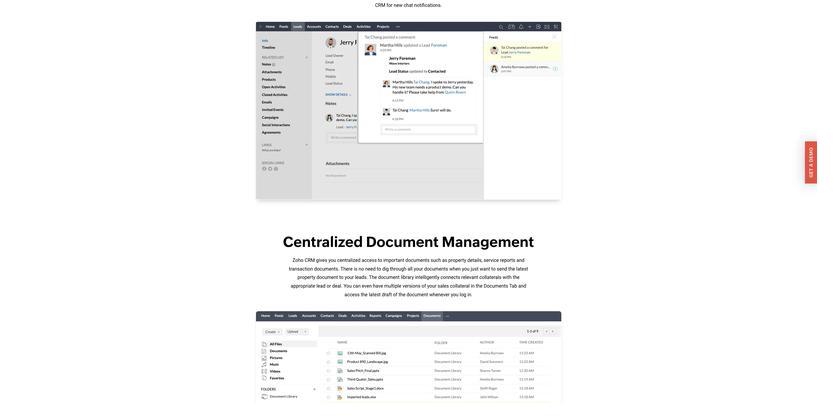 Task type: describe. For each thing, give the bounding box(es) containing it.
transaction
[[289, 266, 313, 272]]

such
[[431, 258, 441, 263]]

just
[[471, 266, 479, 272]]

zoho crm gives you centralized access to important documents such as property details, service reports and transaction documents. there is no need to dig through all your documents when you just want to send the latest property document to your leads. the document library intelligently connects relevant collaterals with the appropriate lead or deal. you can even have multiple versions of your sales collateral in the documents tab and access the latest draft of the document whenever you log in.
[[289, 258, 528, 298]]

whenever
[[429, 292, 450, 298]]

team collaboration crm - zoho crm image
[[256, 22, 561, 200]]

have
[[373, 284, 383, 289]]

real estate centralized document management - zoho crm image
[[256, 312, 561, 404]]

library
[[401, 275, 414, 281]]

deal.
[[332, 284, 343, 289]]

in.
[[468, 292, 473, 298]]

collateral
[[450, 284, 470, 289]]

draft
[[382, 292, 392, 298]]

you
[[344, 284, 352, 289]]

crm
[[305, 258, 315, 263]]

0 horizontal spatial document
[[317, 275, 338, 281]]

0 vertical spatial latest
[[516, 266, 528, 272]]

leads.
[[355, 275, 368, 281]]

1 vertical spatial and
[[519, 284, 526, 289]]

intelligently
[[415, 275, 440, 281]]

0 vertical spatial access
[[362, 258, 377, 263]]

1 horizontal spatial of
[[422, 284, 426, 289]]

in
[[471, 284, 475, 289]]

0 horizontal spatial access
[[345, 292, 360, 298]]

service
[[484, 258, 499, 263]]

dig
[[382, 266, 389, 272]]

relevant
[[462, 275, 478, 281]]

1 vertical spatial of
[[393, 292, 398, 298]]

0 vertical spatial property
[[449, 258, 466, 263]]

1 vertical spatial property
[[298, 275, 315, 281]]

sales
[[438, 284, 449, 289]]

the down even
[[361, 292, 368, 298]]

or
[[327, 284, 331, 289]]

to left dig
[[377, 266, 381, 272]]

document
[[366, 234, 439, 251]]

zoho
[[293, 258, 304, 263]]

multiple
[[384, 284, 401, 289]]

reports
[[500, 258, 516, 263]]

the
[[369, 275, 377, 281]]

1 horizontal spatial you
[[451, 292, 459, 298]]

documents
[[484, 284, 508, 289]]

1 horizontal spatial your
[[414, 266, 423, 272]]

centralized
[[283, 234, 363, 251]]

no
[[359, 266, 364, 272]]

the down reports on the bottom right of the page
[[509, 266, 515, 272]]

details,
[[468, 258, 483, 263]]

need
[[365, 266, 376, 272]]

important
[[384, 258, 404, 263]]

centralized
[[337, 258, 361, 263]]

0 vertical spatial and
[[517, 258, 525, 263]]

to up deal. at the bottom left
[[339, 275, 344, 281]]

is
[[354, 266, 358, 272]]

the right the "with"
[[513, 275, 520, 281]]

through
[[390, 266, 407, 272]]

1 vertical spatial documents
[[424, 266, 448, 272]]

log
[[460, 292, 466, 298]]

demo
[[809, 148, 814, 162]]



Task type: vqa. For each thing, say whether or not it's contained in the screenshot.
collateral
yes



Task type: locate. For each thing, give the bounding box(es) containing it.
1 vertical spatial you
[[462, 266, 470, 272]]

you
[[329, 258, 336, 263], [462, 266, 470, 272], [451, 292, 459, 298]]

1 horizontal spatial latest
[[516, 266, 528, 272]]

send
[[497, 266, 507, 272]]

property
[[449, 258, 466, 263], [298, 275, 315, 281]]

0 horizontal spatial you
[[329, 258, 336, 263]]

0 horizontal spatial your
[[345, 275, 354, 281]]

centralized document management
[[283, 234, 534, 251]]

and
[[517, 258, 525, 263], [519, 284, 526, 289]]

you left the just
[[462, 266, 470, 272]]

documents down such
[[424, 266, 448, 272]]

get a demo
[[809, 148, 814, 178]]

your up you
[[345, 275, 354, 281]]

as
[[442, 258, 447, 263]]

latest up tab at the bottom right
[[516, 266, 528, 272]]

1 horizontal spatial document
[[378, 275, 400, 281]]

lead
[[317, 284, 326, 289]]

your right all
[[414, 266, 423, 272]]

gives
[[316, 258, 327, 263]]

2 horizontal spatial you
[[462, 266, 470, 272]]

2 horizontal spatial your
[[427, 284, 437, 289]]

0 vertical spatial documents
[[406, 258, 430, 263]]

1 vertical spatial your
[[345, 275, 354, 281]]

2 horizontal spatial document
[[407, 292, 428, 298]]

document
[[317, 275, 338, 281], [378, 275, 400, 281], [407, 292, 428, 298]]

access down you
[[345, 292, 360, 298]]

access up need
[[362, 258, 377, 263]]

even
[[362, 284, 372, 289]]

there
[[341, 266, 353, 272]]

property up when
[[449, 258, 466, 263]]

your down intelligently
[[427, 284, 437, 289]]

to
[[378, 258, 382, 263], [377, 266, 381, 272], [492, 266, 496, 272], [339, 275, 344, 281]]

property up the appropriate
[[298, 275, 315, 281]]

the down multiple
[[399, 292, 406, 298]]

0 vertical spatial of
[[422, 284, 426, 289]]

document down "documents."
[[317, 275, 338, 281]]

collaterals
[[480, 275, 502, 281]]

of right draft
[[393, 292, 398, 298]]

0 vertical spatial you
[[329, 258, 336, 263]]

a
[[809, 164, 814, 167]]

documents
[[406, 258, 430, 263], [424, 266, 448, 272]]

appropriate
[[291, 284, 315, 289]]

your
[[414, 266, 423, 272], [345, 275, 354, 281], [427, 284, 437, 289]]

tab
[[509, 284, 517, 289]]

all
[[408, 266, 413, 272]]

documents up all
[[406, 258, 430, 263]]

want
[[480, 266, 490, 272]]

the
[[509, 266, 515, 272], [513, 275, 520, 281], [476, 284, 483, 289], [361, 292, 368, 298], [399, 292, 406, 298]]

get
[[809, 168, 814, 178]]

documents.
[[314, 266, 340, 272]]

latest down have
[[369, 292, 381, 298]]

with
[[503, 275, 512, 281]]

access
[[362, 258, 377, 263], [345, 292, 360, 298]]

1 vertical spatial access
[[345, 292, 360, 298]]

document down the "versions"
[[407, 292, 428, 298]]

to left important
[[378, 258, 382, 263]]

0 horizontal spatial of
[[393, 292, 398, 298]]

0 horizontal spatial latest
[[369, 292, 381, 298]]

1 horizontal spatial property
[[449, 258, 466, 263]]

1 vertical spatial latest
[[369, 292, 381, 298]]

latest
[[516, 266, 528, 272], [369, 292, 381, 298]]

of down intelligently
[[422, 284, 426, 289]]

the right in
[[476, 284, 483, 289]]

1 horizontal spatial access
[[362, 258, 377, 263]]

connects
[[441, 275, 460, 281]]

when
[[450, 266, 461, 272]]

versions
[[403, 284, 421, 289]]

you up "documents."
[[329, 258, 336, 263]]

you left log
[[451, 292, 459, 298]]

0 vertical spatial your
[[414, 266, 423, 272]]

and right tab at the bottom right
[[519, 284, 526, 289]]

management
[[442, 234, 534, 251]]

and right reports on the bottom right of the page
[[517, 258, 525, 263]]

can
[[353, 284, 361, 289]]

2 vertical spatial your
[[427, 284, 437, 289]]

0 horizontal spatial property
[[298, 275, 315, 281]]

document down dig
[[378, 275, 400, 281]]

2 vertical spatial you
[[451, 292, 459, 298]]

of
[[422, 284, 426, 289], [393, 292, 398, 298]]

to left send
[[492, 266, 496, 272]]

get a demo link
[[805, 142, 817, 184]]



